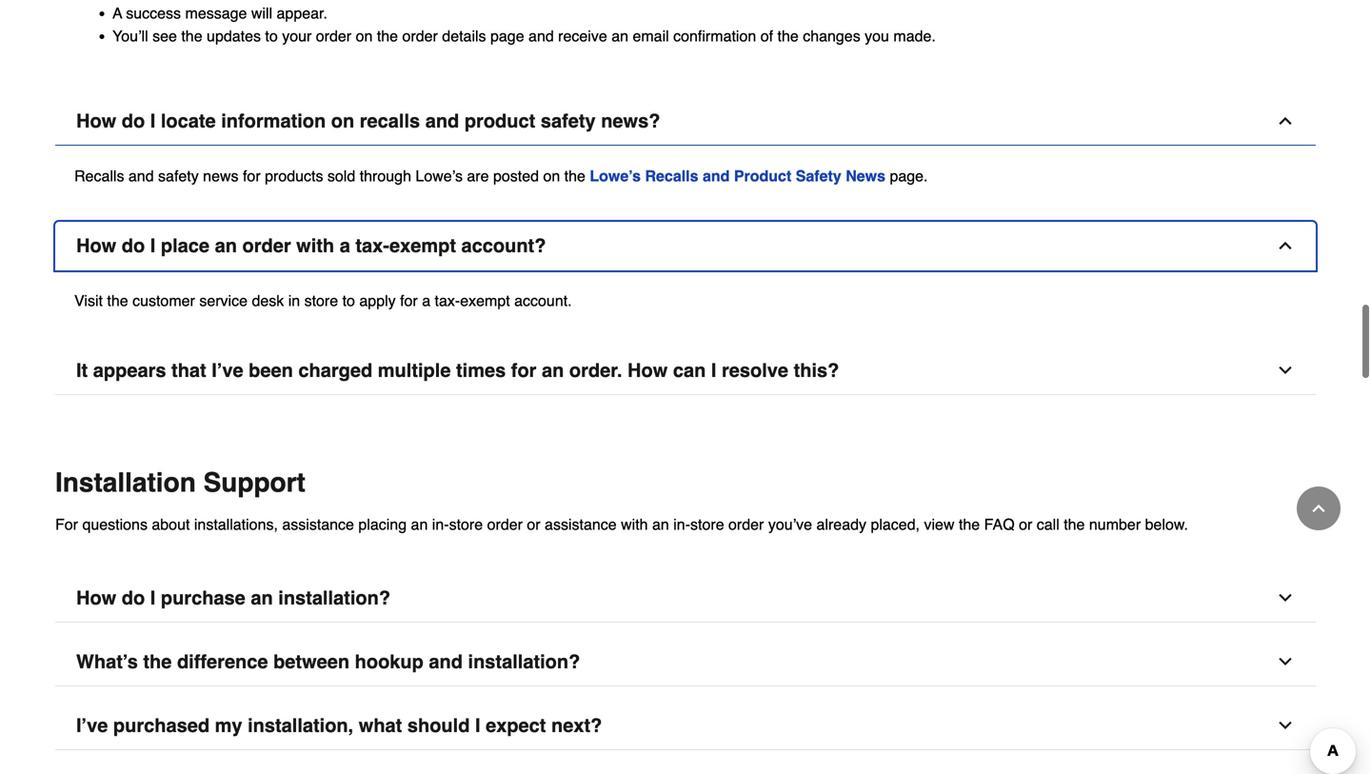 Task type: describe. For each thing, give the bounding box(es) containing it.
call
[[1037, 516, 1060, 533]]

i for how do i locate information on recalls and product safety news?
[[150, 110, 156, 132]]

your
[[282, 27, 312, 45]]

how do i locate information on recalls and product safety news?
[[76, 110, 660, 132]]

this?
[[794, 359, 839, 381]]

chevron down image for how do i purchase an installation?
[[1276, 588, 1295, 608]]

with inside button
[[296, 235, 334, 257]]

how do i place an order with a tax-exempt account? button
[[55, 222, 1316, 270]]

an inside how do i place an order with a tax-exempt account? button
[[215, 235, 237, 257]]

will
[[251, 4, 272, 22]]

0 horizontal spatial store
[[304, 292, 338, 309]]

chevron down image for what's the difference between hookup and installation?
[[1276, 652, 1295, 671]]

sold
[[327, 167, 355, 185]]

through
[[360, 167, 411, 185]]

chevron down image for it appears that i've been charged multiple times for an order. how can i resolve this?
[[1276, 361, 1295, 380]]

for questions about installations, assistance placing an in-store order or assistance with an in-store order you've already placed, view the faq or call the number below.
[[55, 516, 1188, 533]]

safety inside button
[[541, 110, 596, 132]]

that
[[171, 359, 206, 381]]

next?
[[551, 715, 602, 737]]

been
[[249, 359, 293, 381]]

news?
[[601, 110, 660, 132]]

what's the difference between hookup and installation? button
[[55, 638, 1316, 687]]

i left 'expect'
[[475, 715, 480, 737]]

1 vertical spatial i've
[[76, 715, 108, 737]]

i've purchased my installation, what should i expect next? button
[[55, 702, 1316, 750]]

hookup
[[355, 651, 424, 673]]

how do i locate information on recalls and product safety news? button
[[55, 97, 1316, 146]]

what's
[[76, 651, 138, 673]]

installation support
[[55, 468, 306, 498]]

product
[[465, 110, 535, 132]]

0 horizontal spatial safety
[[158, 167, 199, 185]]

support
[[203, 468, 306, 498]]

for inside button
[[511, 359, 537, 381]]

for
[[55, 516, 78, 533]]

an inside how do i purchase an installation? button
[[251, 587, 273, 609]]

chevron up image inside how do i place an order with a tax-exempt account? button
[[1276, 236, 1295, 255]]

locate
[[161, 110, 216, 132]]

expect
[[486, 715, 546, 737]]

visit the customer service desk in store to apply for a tax-exempt account.
[[74, 292, 572, 309]]

resolve
[[722, 359, 788, 381]]

should
[[407, 715, 470, 737]]

and left "news"
[[128, 167, 154, 185]]

safety
[[796, 167, 842, 185]]

a inside button
[[340, 235, 350, 257]]

exempt inside button
[[389, 235, 456, 257]]

how for how do i locate information on recalls and product safety news?
[[76, 110, 116, 132]]

visit
[[74, 292, 103, 309]]

receive
[[558, 27, 607, 45]]

appears
[[93, 359, 166, 381]]

recalls
[[360, 110, 420, 132]]

2 recalls from the left
[[645, 167, 698, 185]]

email
[[633, 27, 669, 45]]

1 horizontal spatial installation?
[[468, 651, 580, 673]]

how do i place an order with a tax-exempt account?
[[76, 235, 546, 257]]

and right hookup
[[429, 651, 463, 673]]

the right visit
[[107, 292, 128, 309]]

and inside a success message will appear. you'll see the updates to your order on the order details page and receive an email confirmation of the changes you made.
[[529, 27, 554, 45]]

apply
[[359, 292, 396, 309]]

made.
[[894, 27, 936, 45]]

installations,
[[194, 516, 278, 533]]

what's the difference between hookup and installation?
[[76, 651, 580, 673]]

success
[[126, 4, 181, 22]]

about
[[152, 516, 190, 533]]

are
[[467, 167, 489, 185]]

confirmation
[[673, 27, 756, 45]]

difference
[[177, 651, 268, 673]]

faq
[[984, 516, 1015, 533]]

chevron down image for i've purchased my installation, what should i expect next?
[[1276, 716, 1295, 735]]

details
[[442, 27, 486, 45]]

recalls and safety news for products sold through lowe's are posted on the lowe's recalls and product safety news page.
[[74, 167, 928, 185]]

on inside button
[[331, 110, 354, 132]]

it appears that i've been charged multiple times for an order. how can i resolve this? button
[[55, 347, 1316, 395]]

how for how do i place an order with a tax-exempt account?
[[76, 235, 116, 257]]

2 horizontal spatial store
[[690, 516, 724, 533]]

do for locate
[[122, 110, 145, 132]]

customer
[[132, 292, 195, 309]]

i right the can
[[711, 359, 716, 381]]

message
[[185, 4, 247, 22]]

you'll
[[112, 27, 148, 45]]

on inside a success message will appear. you'll see the updates to your order on the order details page and receive an email confirmation of the changes you made.
[[356, 27, 373, 45]]

you
[[865, 27, 889, 45]]

the right posted in the left top of the page
[[564, 167, 586, 185]]

chevron up image inside scroll to top element
[[1309, 499, 1328, 518]]

installation,
[[248, 715, 353, 737]]

to inside a success message will appear. you'll see the updates to your order on the order details page and receive an email confirmation of the changes you made.
[[265, 27, 278, 45]]

account?
[[461, 235, 546, 257]]

what
[[359, 715, 402, 737]]

i for how do i purchase an installation?
[[150, 587, 156, 609]]

2 or from the left
[[1019, 516, 1033, 533]]

the right of
[[777, 27, 799, 45]]

my
[[215, 715, 242, 737]]



Task type: locate. For each thing, give the bounding box(es) containing it.
an inside it appears that i've been charged multiple times for an order. how can i resolve this? button
[[542, 359, 564, 381]]

1 recalls from the left
[[74, 167, 124, 185]]

0 vertical spatial a
[[340, 235, 350, 257]]

you've
[[768, 516, 812, 533]]

1 vertical spatial installation?
[[468, 651, 580, 673]]

appear.
[[277, 4, 327, 22]]

the right see
[[181, 27, 202, 45]]

with up how do i purchase an installation? button
[[621, 516, 648, 533]]

view
[[924, 516, 955, 533]]

1 horizontal spatial i've
[[212, 359, 243, 381]]

in- up how do i purchase an installation? button
[[673, 516, 690, 533]]

in-
[[432, 516, 449, 533], [673, 516, 690, 533]]

the
[[181, 27, 202, 45], [377, 27, 398, 45], [777, 27, 799, 45], [564, 167, 586, 185], [107, 292, 128, 309], [959, 516, 980, 533], [1064, 516, 1085, 533], [143, 651, 172, 673]]

installation?
[[278, 587, 390, 609], [468, 651, 580, 673]]

1 horizontal spatial on
[[356, 27, 373, 45]]

for right apply
[[400, 292, 418, 309]]

chevron down image inside i've purchased my installation, what should i expect next? button
[[1276, 716, 1295, 735]]

1 horizontal spatial lowe's
[[590, 167, 641, 185]]

account.
[[514, 292, 572, 309]]

1 vertical spatial do
[[122, 235, 145, 257]]

a up visit the customer service desk in store to apply for a tax-exempt account.
[[340, 235, 350, 257]]

0 horizontal spatial on
[[331, 110, 354, 132]]

1 vertical spatial chevron down image
[[1276, 588, 1295, 608]]

0 horizontal spatial a
[[340, 235, 350, 257]]

do for place
[[122, 235, 145, 257]]

chevron down image inside what's the difference between hookup and installation? button
[[1276, 652, 1295, 671]]

assistance
[[282, 516, 354, 533], [545, 516, 617, 533]]

0 horizontal spatial in-
[[432, 516, 449, 533]]

already
[[817, 516, 867, 533]]

0 vertical spatial on
[[356, 27, 373, 45]]

number
[[1089, 516, 1141, 533]]

1 vertical spatial chevron down image
[[1276, 716, 1295, 735]]

3 do from the top
[[122, 587, 145, 609]]

product
[[734, 167, 792, 185]]

1 horizontal spatial safety
[[541, 110, 596, 132]]

how left the can
[[628, 359, 668, 381]]

the left details
[[377, 27, 398, 45]]

1 do from the top
[[122, 110, 145, 132]]

to down will
[[265, 27, 278, 45]]

in
[[288, 292, 300, 309]]

see
[[152, 27, 177, 45]]

news
[[203, 167, 239, 185]]

safety left "news"
[[158, 167, 199, 185]]

safety left news?
[[541, 110, 596, 132]]

an left order.
[[542, 359, 564, 381]]

1 vertical spatial a
[[422, 292, 431, 309]]

i left purchase
[[150, 587, 156, 609]]

1 horizontal spatial to
[[342, 292, 355, 309]]

and right recalls
[[425, 110, 459, 132]]

1 vertical spatial tax-
[[435, 292, 460, 309]]

0 vertical spatial safety
[[541, 110, 596, 132]]

and
[[529, 27, 554, 45], [425, 110, 459, 132], [128, 167, 154, 185], [703, 167, 730, 185], [429, 651, 463, 673]]

how up what's
[[76, 587, 116, 609]]

1 vertical spatial safety
[[158, 167, 199, 185]]

purchased
[[113, 715, 210, 737]]

i've down what's
[[76, 715, 108, 737]]

0 horizontal spatial with
[[296, 235, 334, 257]]

0 vertical spatial tax-
[[356, 235, 389, 257]]

service
[[199, 292, 248, 309]]

can
[[673, 359, 706, 381]]

the right what's
[[143, 651, 172, 673]]

chevron up image
[[1276, 111, 1295, 130]]

installation? up what's the difference between hookup and installation?
[[278, 587, 390, 609]]

multiple
[[378, 359, 451, 381]]

desk
[[252, 292, 284, 309]]

1 horizontal spatial or
[[1019, 516, 1033, 533]]

how for how do i purchase an installation?
[[76, 587, 116, 609]]

0 horizontal spatial assistance
[[282, 516, 354, 533]]

on left recalls
[[331, 110, 354, 132]]

i've
[[212, 359, 243, 381], [76, 715, 108, 737]]

scroll to top element
[[1297, 487, 1341, 530]]

changes
[[803, 27, 861, 45]]

how up visit
[[76, 235, 116, 257]]

i've right that
[[212, 359, 243, 381]]

the inside button
[[143, 651, 172, 673]]

1 chevron down image from the top
[[1276, 361, 1295, 380]]

page.
[[890, 167, 928, 185]]

on right posted in the left top of the page
[[543, 167, 560, 185]]

posted
[[493, 167, 539, 185]]

i've purchased my installation, what should i expect next?
[[76, 715, 602, 737]]

0 vertical spatial exempt
[[389, 235, 456, 257]]

0 horizontal spatial lowe's
[[416, 167, 463, 185]]

or
[[527, 516, 540, 533], [1019, 516, 1033, 533]]

1 vertical spatial with
[[621, 516, 648, 533]]

0 vertical spatial to
[[265, 27, 278, 45]]

updates
[[207, 27, 261, 45]]

1 or from the left
[[527, 516, 540, 533]]

lowe's left are
[[416, 167, 463, 185]]

an right placing
[[411, 516, 428, 533]]

between
[[273, 651, 350, 673]]

2 assistance from the left
[[545, 516, 617, 533]]

and right page
[[529, 27, 554, 45]]

order
[[316, 27, 351, 45], [402, 27, 438, 45], [242, 235, 291, 257], [487, 516, 523, 533], [728, 516, 764, 533]]

lowe's
[[416, 167, 463, 185], [590, 167, 641, 185]]

safety
[[541, 110, 596, 132], [158, 167, 199, 185]]

i for how do i place an order with a tax-exempt account?
[[150, 235, 156, 257]]

an left email
[[612, 27, 628, 45]]

an inside a success message will appear. you'll see the updates to your order on the order details page and receive an email confirmation of the changes you made.
[[612, 27, 628, 45]]

an up how do i purchase an installation? button
[[652, 516, 669, 533]]

products
[[265, 167, 323, 185]]

1 vertical spatial exempt
[[460, 292, 510, 309]]

1 lowe's from the left
[[416, 167, 463, 185]]

2 do from the top
[[122, 235, 145, 257]]

with up visit the customer service desk in store to apply for a tax-exempt account.
[[296, 235, 334, 257]]

store
[[304, 292, 338, 309], [449, 516, 483, 533], [690, 516, 724, 533]]

to
[[265, 27, 278, 45], [342, 292, 355, 309]]

and left product
[[703, 167, 730, 185]]

2 vertical spatial for
[[511, 359, 537, 381]]

i
[[150, 110, 156, 132], [150, 235, 156, 257], [711, 359, 716, 381], [150, 587, 156, 609], [475, 715, 480, 737]]

on
[[356, 27, 373, 45], [331, 110, 354, 132], [543, 167, 560, 185]]

1 vertical spatial chevron up image
[[1309, 499, 1328, 518]]

2 horizontal spatial on
[[543, 167, 560, 185]]

0 horizontal spatial i've
[[76, 715, 108, 737]]

1 in- from the left
[[432, 516, 449, 533]]

1 vertical spatial for
[[400, 292, 418, 309]]

chevron up image
[[1276, 236, 1295, 255], [1309, 499, 1328, 518]]

1 horizontal spatial for
[[400, 292, 418, 309]]

2 lowe's from the left
[[590, 167, 641, 185]]

2 horizontal spatial for
[[511, 359, 537, 381]]

times
[[456, 359, 506, 381]]

2 vertical spatial on
[[543, 167, 560, 185]]

below.
[[1145, 516, 1188, 533]]

0 vertical spatial with
[[296, 235, 334, 257]]

page
[[490, 27, 524, 45]]

1 chevron down image from the top
[[1276, 652, 1295, 671]]

chevron down image
[[1276, 361, 1295, 380], [1276, 588, 1295, 608]]

how down you'll
[[76, 110, 116, 132]]

for
[[243, 167, 261, 185], [400, 292, 418, 309], [511, 359, 537, 381]]

0 vertical spatial chevron up image
[[1276, 236, 1295, 255]]

how do i purchase an installation? button
[[55, 574, 1316, 623]]

lowe's down news?
[[590, 167, 641, 185]]

i left place
[[150, 235, 156, 257]]

2 in- from the left
[[673, 516, 690, 533]]

it
[[76, 359, 88, 381]]

placed,
[[871, 516, 920, 533]]

do left place
[[122, 235, 145, 257]]

i left locate
[[150, 110, 156, 132]]

0 vertical spatial chevron down image
[[1276, 652, 1295, 671]]

store right placing
[[449, 516, 483, 533]]

place
[[161, 235, 210, 257]]

1 horizontal spatial with
[[621, 516, 648, 533]]

tax- inside button
[[356, 235, 389, 257]]

0 horizontal spatial chevron up image
[[1276, 236, 1295, 255]]

1 vertical spatial on
[[331, 110, 354, 132]]

questions
[[82, 516, 148, 533]]

placing
[[358, 516, 407, 533]]

0 horizontal spatial installation?
[[278, 587, 390, 609]]

order inside button
[[242, 235, 291, 257]]

a right apply
[[422, 292, 431, 309]]

on right your
[[356, 27, 373, 45]]

0 horizontal spatial or
[[527, 516, 540, 533]]

purchase
[[161, 587, 245, 609]]

do up what's
[[122, 587, 145, 609]]

do left locate
[[122, 110, 145, 132]]

0 vertical spatial chevron down image
[[1276, 361, 1295, 380]]

with
[[296, 235, 334, 257], [621, 516, 648, 533]]

how
[[76, 110, 116, 132], [76, 235, 116, 257], [628, 359, 668, 381], [76, 587, 116, 609]]

how do i purchase an installation?
[[76, 587, 390, 609]]

the right call
[[1064, 516, 1085, 533]]

1 horizontal spatial store
[[449, 516, 483, 533]]

1 assistance from the left
[[282, 516, 354, 533]]

0 horizontal spatial recalls
[[74, 167, 124, 185]]

for right times on the top left
[[511, 359, 537, 381]]

an right place
[[215, 235, 237, 257]]

2 chevron down image from the top
[[1276, 716, 1295, 735]]

recalls
[[74, 167, 124, 185], [645, 167, 698, 185]]

of
[[761, 27, 773, 45]]

1 horizontal spatial a
[[422, 292, 431, 309]]

tax-
[[356, 235, 389, 257], [435, 292, 460, 309]]

a
[[340, 235, 350, 257], [422, 292, 431, 309]]

chevron down image
[[1276, 652, 1295, 671], [1276, 716, 1295, 735]]

do
[[122, 110, 145, 132], [122, 235, 145, 257], [122, 587, 145, 609]]

0 horizontal spatial to
[[265, 27, 278, 45]]

0 vertical spatial i've
[[212, 359, 243, 381]]

0 vertical spatial for
[[243, 167, 261, 185]]

do for purchase
[[122, 587, 145, 609]]

store right in
[[304, 292, 338, 309]]

2 vertical spatial do
[[122, 587, 145, 609]]

the right the view
[[959, 516, 980, 533]]

a success message will appear. you'll see the updates to your order on the order details page and receive an email confirmation of the changes you made.
[[112, 4, 936, 45]]

tax- right apply
[[435, 292, 460, 309]]

1 horizontal spatial tax-
[[435, 292, 460, 309]]

tax- up apply
[[356, 235, 389, 257]]

installation
[[55, 468, 196, 498]]

chevron down image inside it appears that i've been charged multiple times for an order. how can i resolve this? button
[[1276, 361, 1295, 380]]

2 chevron down image from the top
[[1276, 588, 1295, 608]]

it appears that i've been charged multiple times for an order. how can i resolve this?
[[76, 359, 839, 381]]

information
[[221, 110, 326, 132]]

0 vertical spatial do
[[122, 110, 145, 132]]

1 horizontal spatial in-
[[673, 516, 690, 533]]

for right "news"
[[243, 167, 261, 185]]

1 horizontal spatial exempt
[[460, 292, 510, 309]]

store up how do i purchase an installation? button
[[690, 516, 724, 533]]

lowe's recalls and product safety news link
[[590, 167, 886, 185]]

an right purchase
[[251, 587, 273, 609]]

order.
[[569, 359, 622, 381]]

charged
[[298, 359, 373, 381]]

exempt up apply
[[389, 235, 456, 257]]

1 horizontal spatial assistance
[[545, 516, 617, 533]]

in- right placing
[[432, 516, 449, 533]]

1 vertical spatial to
[[342, 292, 355, 309]]

1 horizontal spatial chevron up image
[[1309, 499, 1328, 518]]

installation? up 'expect'
[[468, 651, 580, 673]]

news
[[846, 167, 886, 185]]

0 horizontal spatial exempt
[[389, 235, 456, 257]]

to left apply
[[342, 292, 355, 309]]

0 horizontal spatial tax-
[[356, 235, 389, 257]]

exempt left account.
[[460, 292, 510, 309]]

1 horizontal spatial recalls
[[645, 167, 698, 185]]

0 horizontal spatial for
[[243, 167, 261, 185]]

a
[[112, 4, 122, 22]]

0 vertical spatial installation?
[[278, 587, 390, 609]]

chevron down image inside how do i purchase an installation? button
[[1276, 588, 1295, 608]]



Task type: vqa. For each thing, say whether or not it's contained in the screenshot.
the top chevron up icon
yes



